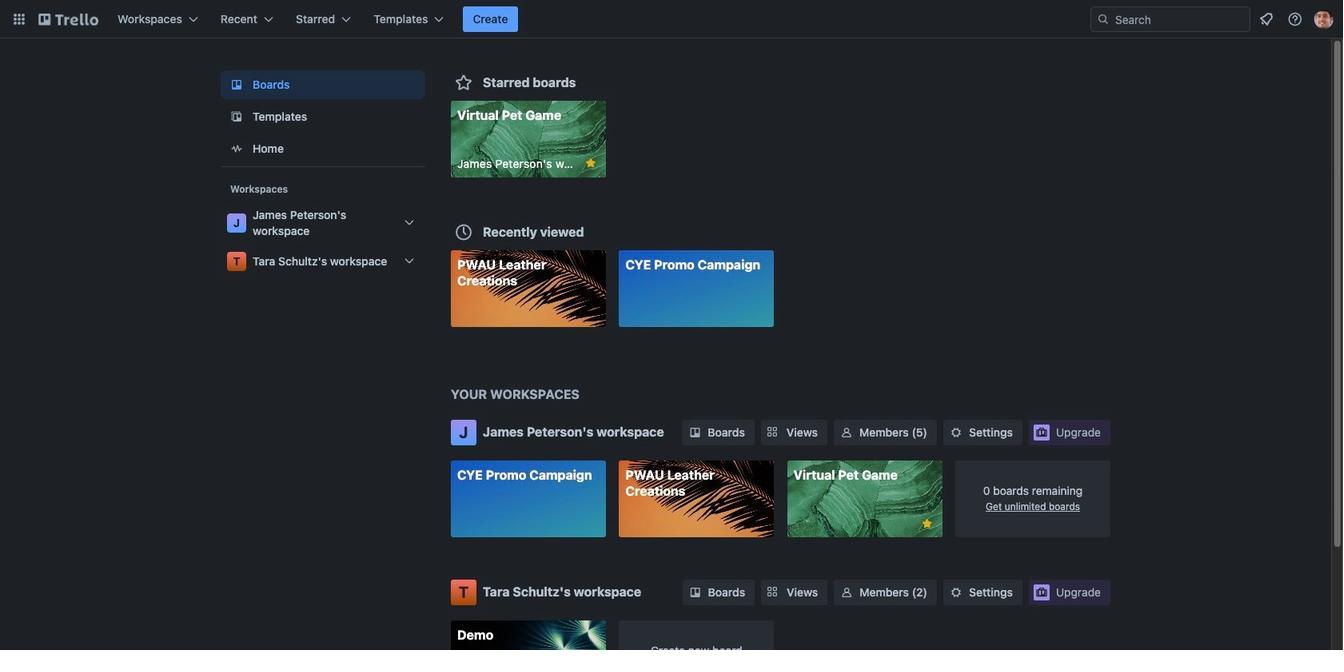 Task type: locate. For each thing, give the bounding box(es) containing it.
sm image
[[687, 425, 703, 441]]

primary element
[[0, 0, 1343, 38]]

sm image
[[839, 425, 855, 441], [948, 425, 964, 441], [687, 584, 703, 600], [839, 584, 855, 600], [948, 584, 964, 600]]

template board image
[[227, 107, 246, 126]]

home image
[[227, 139, 246, 158]]

search image
[[1097, 13, 1110, 26]]

board image
[[227, 75, 246, 94]]



Task type: vqa. For each thing, say whether or not it's contained in the screenshot.
Table containing Card
no



Task type: describe. For each thing, give the bounding box(es) containing it.
james peterson (jamespeterson93) image
[[1315, 10, 1334, 29]]

Search field
[[1091, 6, 1251, 32]]

click to unstar this board. it will be removed from your starred list. image
[[584, 156, 598, 170]]

0 notifications image
[[1257, 10, 1276, 29]]

back to home image
[[38, 6, 98, 32]]

open information menu image
[[1287, 11, 1303, 27]]



